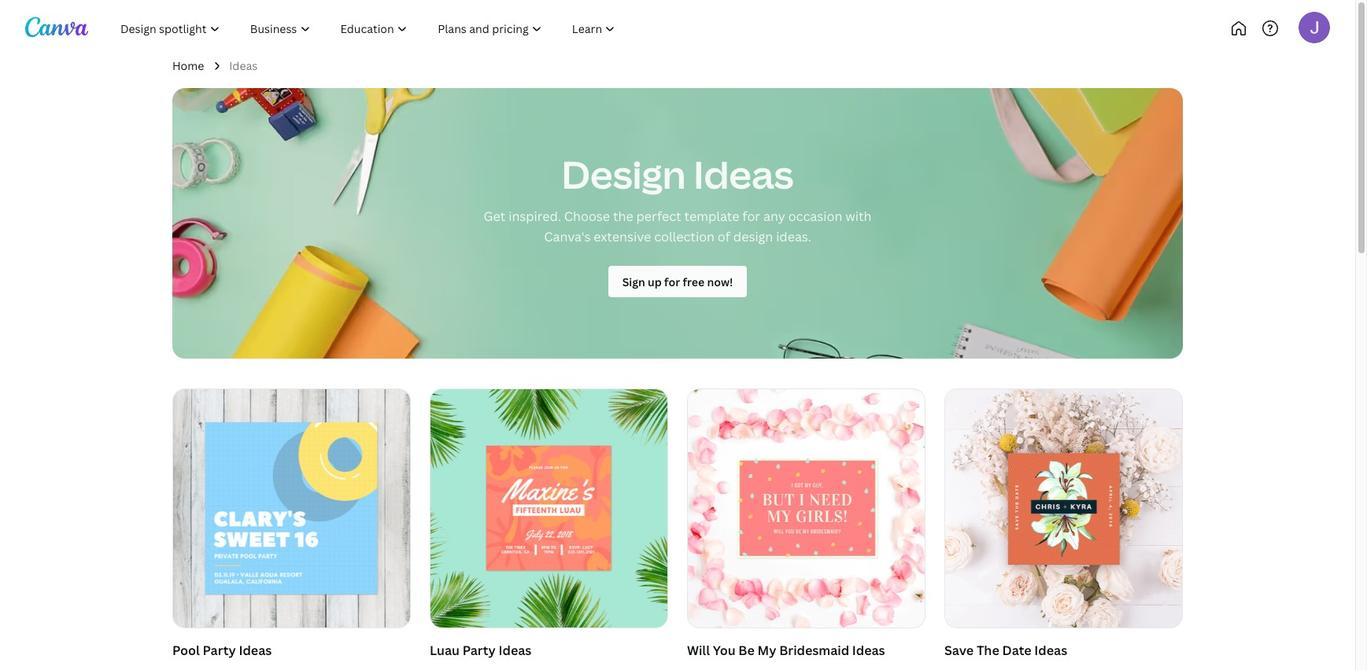 Task type: vqa. For each thing, say whether or not it's contained in the screenshot.
the Ideas within the Design Ideas Get inspired. Choose the perfect template for any occasion with Canva's extensive collection of design ideas.
yes



Task type: locate. For each thing, give the bounding box(es) containing it.
ideas up for
[[694, 149, 794, 200]]

extensive
[[594, 228, 651, 246]]

luau party thumbnail image
[[431, 390, 667, 628]]

luau party ideas link
[[430, 389, 668, 665]]

template
[[684, 208, 739, 225]]

canva's
[[544, 228, 591, 246]]

1 party from the left
[[203, 642, 236, 660]]

bridesmaid
[[779, 642, 849, 660]]

ideas inside "design ideas get inspired. choose the perfect template for any occasion with canva's extensive collection of design ideas."
[[694, 149, 794, 200]]

party right pool
[[203, 642, 236, 660]]

ideas right bridesmaid
[[852, 642, 885, 660]]

ideas.
[[776, 228, 811, 246]]

ideas
[[229, 58, 258, 73], [694, 149, 794, 200], [239, 642, 272, 660], [499, 642, 532, 660], [852, 642, 885, 660], [1034, 642, 1067, 660]]

design ideas get inspired. choose the perfect template for any occasion with canva's extensive collection of design ideas.
[[484, 149, 872, 246]]

luau party ideas
[[430, 642, 532, 660]]

occasion
[[788, 208, 842, 225]]

save the date thumbnail image
[[945, 390, 1182, 628]]

0 horizontal spatial party
[[203, 642, 236, 660]]

party
[[203, 642, 236, 660], [463, 642, 496, 660]]

luau
[[430, 642, 460, 660]]

home
[[172, 58, 204, 73]]

2 party from the left
[[463, 642, 496, 660]]

party right luau
[[463, 642, 496, 660]]

pool
[[172, 642, 200, 660]]

design
[[733, 228, 773, 246]]

choose
[[564, 208, 610, 225]]

1 horizontal spatial party
[[463, 642, 496, 660]]

save
[[944, 642, 974, 660]]

save the date ideas
[[944, 642, 1067, 660]]

the
[[977, 642, 999, 660]]



Task type: describe. For each thing, give the bounding box(es) containing it.
for
[[742, 208, 760, 225]]

ideas right date
[[1034, 642, 1067, 660]]

ideas right pool
[[239, 642, 272, 660]]

home link
[[172, 57, 204, 74]]

will you be my bridesmaid ideas link
[[687, 389, 926, 665]]

will
[[687, 642, 710, 660]]

top level navigation element
[[107, 13, 683, 44]]

pool party thumbnail image
[[173, 390, 410, 628]]

the
[[613, 208, 633, 225]]

pool party ideas link
[[172, 389, 411, 665]]

will you be my bridesmaid ideas
[[687, 642, 885, 660]]

any
[[763, 208, 785, 225]]

be
[[738, 642, 755, 660]]

party for luau
[[463, 642, 496, 660]]

collection
[[654, 228, 715, 246]]

perfect
[[636, 208, 681, 225]]

my
[[758, 642, 776, 660]]

save the date ideas link
[[944, 389, 1183, 665]]

pool party ideas
[[172, 642, 272, 660]]

date
[[1002, 642, 1032, 660]]

be my bridesmaid thumbnail image
[[688, 390, 925, 628]]

get
[[484, 208, 506, 225]]

you
[[713, 642, 736, 660]]

party for pool
[[203, 642, 236, 660]]

with
[[845, 208, 872, 225]]

ideas right luau
[[499, 642, 532, 660]]

ideas right home link
[[229, 58, 258, 73]]

of
[[718, 228, 730, 246]]

inspired.
[[509, 208, 561, 225]]

design
[[562, 149, 686, 200]]



